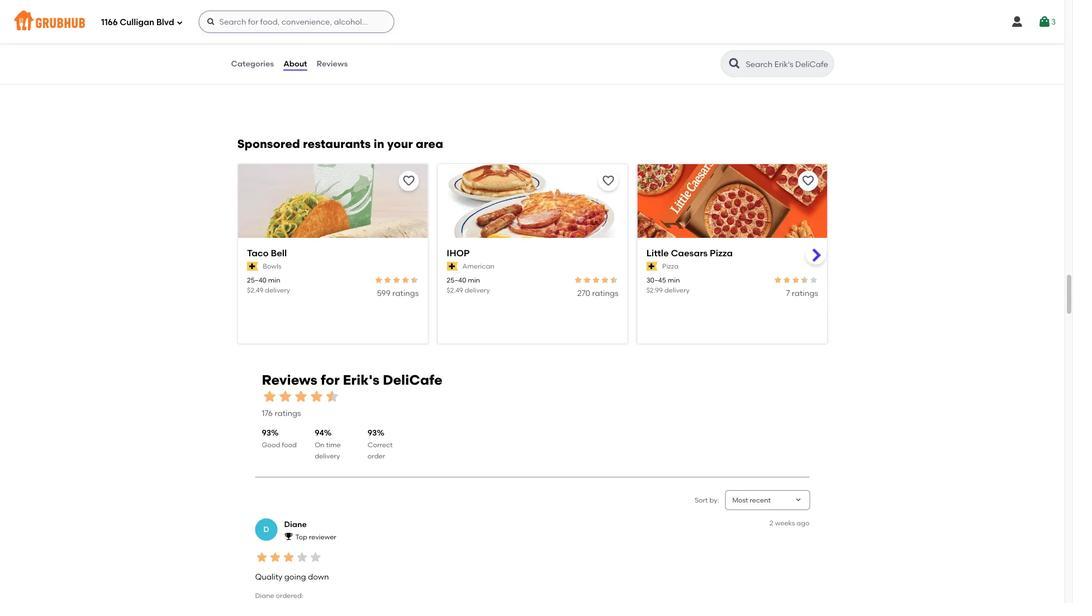Task type: vqa. For each thing, say whether or not it's contained in the screenshot.


Task type: locate. For each thing, give the bounding box(es) containing it.
1 subscription pass image from the left
[[247, 262, 258, 271]]

1 vertical spatial delicafe
[[383, 372, 442, 388]]

subscription pass image down ihop
[[446, 262, 458, 271]]

sponsored
[[237, 137, 300, 151]]

2 $2.49 from the left
[[446, 286, 463, 295]]

1 horizontal spatial save this restaurant button
[[598, 171, 618, 191]]

svg image
[[1010, 15, 1024, 29], [1038, 15, 1051, 29], [176, 19, 183, 26]]

0 vertical spatial diane
[[284, 520, 307, 529]]

93 inside 93 good food
[[262, 429, 271, 438]]

1 min from the left
[[268, 277, 280, 285]]

save this restaurant button for bell
[[398, 171, 418, 191]]

1 save this restaurant image from the left
[[402, 175, 415, 188]]

caesars
[[671, 248, 707, 259]]

svg image
[[207, 17, 215, 26]]

diane up top
[[284, 520, 307, 529]]

1 horizontal spatial min
[[468, 277, 480, 285]]

2 horizontal spatial save this restaurant button
[[798, 171, 818, 191]]

0 horizontal spatial erik's
[[304, 31, 323, 41]]

0 horizontal spatial 93
[[262, 429, 271, 438]]

$2.49 down bowls
[[247, 286, 263, 295]]

3 min from the left
[[667, 277, 680, 285]]

correct
[[368, 441, 393, 449]]

1 horizontal spatial save this restaurant image
[[601, 175, 615, 188]]

ratings right 7
[[791, 289, 818, 298]]

reviews
[[317, 59, 348, 68], [262, 372, 317, 388]]

little caesars pizza link
[[646, 247, 818, 260]]

more
[[258, 31, 278, 41]]

Search for food, convenience, alcohol... search field
[[199, 11, 394, 33]]

ratings right 270
[[592, 289, 618, 298]]

2 25–40 from the left
[[446, 277, 466, 285]]

erik's right for
[[343, 372, 380, 388]]

0 horizontal spatial pizza
[[662, 263, 678, 271]]

Search Erik's DeliCafe search field
[[745, 59, 830, 69]]

ihop
[[446, 248, 469, 259]]

25–40 down american
[[446, 277, 466, 285]]

2 subscription pass image from the left
[[446, 262, 458, 271]]

0 horizontal spatial 25–40 min $2.49 delivery
[[247, 277, 290, 295]]

erik's right about
[[304, 31, 323, 41]]

25–40 min $2.49 delivery down bowls
[[247, 277, 290, 295]]

min for little caesars pizza
[[667, 277, 680, 285]]

2 min from the left
[[468, 277, 480, 285]]

$2.99
[[646, 286, 663, 295]]

little caesars pizza logo image
[[637, 164, 827, 258]]

ordered:
[[276, 592, 303, 600]]

food
[[282, 441, 297, 449]]

2
[[770, 520, 773, 528]]

taco bell
[[247, 248, 287, 259]]

subscription pass image
[[646, 262, 657, 271]]

1 horizontal spatial 25–40
[[446, 277, 466, 285]]

1 93 from the left
[[262, 429, 271, 438]]

going
[[284, 573, 306, 582]]

categories
[[231, 59, 274, 68]]

your
[[387, 137, 413, 151]]

delivery inside 30–45 min $2.99 delivery
[[664, 286, 689, 295]]

0 horizontal spatial diane
[[255, 592, 274, 600]]

weeks
[[775, 520, 795, 528]]

1 horizontal spatial $2.49
[[446, 286, 463, 295]]

subscription pass image for taco bell
[[247, 262, 258, 271]]

ratings right 599
[[392, 289, 418, 298]]

1 horizontal spatial delicafe
[[383, 372, 442, 388]]

1 vertical spatial diane
[[255, 592, 274, 600]]

25–40 min $2.49 delivery for ihop
[[446, 277, 490, 295]]

ratings
[[392, 289, 418, 298], [592, 289, 618, 298], [791, 289, 818, 298], [275, 409, 301, 418]]

1166
[[101, 17, 118, 27]]

quality
[[255, 573, 282, 582]]

sort by:
[[695, 497, 719, 505]]

min for taco bell
[[268, 277, 280, 285]]

delicafe
[[325, 31, 358, 41], [383, 372, 442, 388]]

diane
[[284, 520, 307, 529], [255, 592, 274, 600]]

$2.49 down american
[[446, 286, 463, 295]]

reviews inside button
[[317, 59, 348, 68]]

3 save this restaurant button from the left
[[798, 171, 818, 191]]

30–45
[[646, 277, 666, 285]]

0 vertical spatial pizza
[[709, 248, 733, 259]]

93
[[262, 429, 271, 438], [368, 429, 377, 438]]

2 save this restaurant image from the left
[[601, 175, 615, 188]]

25–40 for ihop
[[446, 277, 466, 285]]

0 vertical spatial erik's
[[304, 31, 323, 41]]

ago
[[797, 520, 810, 528]]

little caesars pizza
[[646, 248, 733, 259]]

delivery down bowls
[[265, 286, 290, 295]]

sponsored restaurants in your area
[[237, 137, 443, 151]]

0 horizontal spatial min
[[268, 277, 280, 285]]

0 horizontal spatial save this restaurant image
[[402, 175, 415, 188]]

1 25–40 from the left
[[247, 277, 266, 285]]

25–40 min $2.49 delivery down american
[[446, 277, 490, 295]]

min
[[268, 277, 280, 285], [468, 277, 480, 285], [667, 277, 680, 285]]

save this restaurant button for caesars
[[798, 171, 818, 191]]

0 horizontal spatial subscription pass image
[[247, 262, 258, 271]]

reviews up 176 ratings
[[262, 372, 317, 388]]

0 horizontal spatial $2.49
[[247, 286, 263, 295]]

pizza right the caesars
[[709, 248, 733, 259]]

delivery for little caesars pizza
[[664, 286, 689, 295]]

top reviewer
[[295, 533, 336, 541]]

599
[[377, 289, 390, 298]]

1 horizontal spatial diane
[[284, 520, 307, 529]]

subscription pass image
[[247, 262, 258, 271], [446, 262, 458, 271]]

blvd
[[156, 17, 174, 27]]

2 horizontal spatial min
[[667, 277, 680, 285]]

0 vertical spatial reviews
[[317, 59, 348, 68]]

0 horizontal spatial 25–40
[[247, 277, 266, 285]]

min for ihop
[[468, 277, 480, 285]]

erik's
[[304, 31, 323, 41], [343, 372, 380, 388]]

93 up correct
[[368, 429, 377, 438]]

0 horizontal spatial save this restaurant button
[[398, 171, 418, 191]]

93 up "good"
[[262, 429, 271, 438]]

min down bowls
[[268, 277, 280, 285]]

1 horizontal spatial 93
[[368, 429, 377, 438]]

delivery
[[265, 286, 290, 295], [464, 286, 490, 295], [664, 286, 689, 295], [315, 452, 340, 461]]

min down american
[[468, 277, 480, 285]]

diane down quality
[[255, 592, 274, 600]]

reviews for reviews
[[317, 59, 348, 68]]

top
[[295, 533, 307, 541]]

270 ratings
[[577, 289, 618, 298]]

2 25–40 min $2.49 delivery from the left
[[446, 277, 490, 295]]

order
[[368, 452, 385, 461]]

pizza right subscription pass icon in the top right of the page
[[662, 263, 678, 271]]

quality  going  down
[[255, 573, 329, 582]]

93 correct order
[[368, 429, 393, 461]]

1 25–40 min $2.49 delivery from the left
[[247, 277, 290, 295]]

ihop logo image
[[438, 164, 627, 258]]

1 $2.49 from the left
[[247, 286, 263, 295]]

save this restaurant button
[[398, 171, 418, 191], [598, 171, 618, 191], [798, 171, 818, 191]]

min right 30–45 at the top of page
[[667, 277, 680, 285]]

1 vertical spatial reviews
[[262, 372, 317, 388]]

30–45 min $2.99 delivery
[[646, 277, 689, 295]]

star icon image
[[374, 276, 383, 285], [383, 276, 392, 285], [392, 276, 401, 285], [401, 276, 410, 285], [410, 276, 418, 285], [410, 276, 418, 285], [573, 276, 582, 285], [582, 276, 591, 285], [591, 276, 600, 285], [600, 276, 609, 285], [609, 276, 618, 285], [609, 276, 618, 285], [773, 276, 782, 285], [782, 276, 791, 285], [791, 276, 800, 285], [800, 276, 809, 285], [800, 276, 809, 285], [809, 276, 818, 285], [262, 389, 277, 405], [277, 389, 293, 405], [293, 389, 309, 405], [309, 389, 324, 405], [324, 389, 340, 405], [324, 389, 340, 405], [255, 551, 269, 565], [269, 551, 282, 565], [282, 551, 295, 565], [295, 551, 309, 565], [309, 551, 322, 565]]

save this restaurant image
[[402, 175, 415, 188], [601, 175, 615, 188]]

2 93 from the left
[[368, 429, 377, 438]]

$2.49
[[247, 286, 263, 295], [446, 286, 463, 295]]

0 horizontal spatial delicafe
[[325, 31, 358, 41]]

25–40
[[247, 277, 266, 285], [446, 277, 466, 285]]

93 good food
[[262, 429, 297, 449]]

delivery inside 94 on time delivery
[[315, 452, 340, 461]]

delivery right $2.99
[[664, 286, 689, 295]]

1 horizontal spatial 25–40 min $2.49 delivery
[[446, 277, 490, 295]]

2 horizontal spatial svg image
[[1038, 15, 1051, 29]]

3 button
[[1038, 12, 1056, 32]]

25–40 down bowls
[[247, 277, 266, 285]]

2 weeks ago
[[770, 520, 810, 528]]

1 vertical spatial erik's
[[343, 372, 380, 388]]

delivery down american
[[464, 286, 490, 295]]

by:
[[709, 497, 719, 505]]

1166 culligan blvd
[[101, 17, 174, 27]]

pizza
[[709, 248, 733, 259], [662, 263, 678, 271]]

min inside 30–45 min $2.99 delivery
[[667, 277, 680, 285]]

subscription pass image down taco
[[247, 262, 258, 271]]

bowls
[[263, 263, 281, 271]]

view more about erik's delicafe
[[238, 31, 358, 41]]

25–40 min $2.49 delivery
[[247, 277, 290, 295], [446, 277, 490, 295]]

1 horizontal spatial subscription pass image
[[446, 262, 458, 271]]

1 vertical spatial pizza
[[662, 263, 678, 271]]

1 save this restaurant button from the left
[[398, 171, 418, 191]]

ratings for ihop
[[592, 289, 618, 298]]

trophy icon image
[[284, 533, 293, 542]]

93 inside 93 correct order
[[368, 429, 377, 438]]

delivery down time
[[315, 452, 340, 461]]

reviews right the about
[[317, 59, 348, 68]]



Task type: describe. For each thing, give the bounding box(es) containing it.
main navigation navigation
[[0, 0, 1065, 44]]

categories button
[[231, 44, 274, 84]]

time
[[326, 441, 341, 449]]

93 for 93 good food
[[262, 429, 271, 438]]

reviews for reviews for erik's delicafe
[[262, 372, 317, 388]]

reviewer
[[309, 533, 336, 541]]

176
[[262, 409, 273, 418]]

93 for 93 correct order
[[368, 429, 377, 438]]

2 save this restaurant button from the left
[[598, 171, 618, 191]]

7
[[786, 289, 790, 298]]

taco bell link
[[247, 247, 418, 260]]

7 ratings
[[786, 289, 818, 298]]

recent
[[750, 497, 771, 505]]

about
[[279, 31, 302, 41]]

down
[[308, 573, 329, 582]]

good
[[262, 441, 280, 449]]

reviews button
[[316, 44, 348, 84]]

270
[[577, 289, 590, 298]]

most
[[732, 497, 748, 505]]

ratings right 176
[[275, 409, 301, 418]]

svg image inside 3 button
[[1038, 15, 1051, 29]]

1 horizontal spatial erik's
[[343, 372, 380, 388]]

0 vertical spatial delicafe
[[325, 31, 358, 41]]

diane ordered:
[[255, 592, 303, 600]]

search icon image
[[728, 57, 741, 70]]

reviews for erik's delicafe
[[262, 372, 442, 388]]

view
[[238, 31, 256, 41]]

Sort by: field
[[732, 496, 771, 506]]

0 horizontal spatial svg image
[[176, 19, 183, 26]]

about
[[283, 59, 307, 68]]

ihop link
[[446, 247, 618, 260]]

d
[[263, 525, 269, 535]]

about button
[[283, 44, 308, 84]]

caret down icon image
[[794, 496, 803, 505]]

save this restaurant image
[[801, 175, 815, 188]]

3
[[1051, 17, 1056, 26]]

176 ratings
[[262, 409, 301, 418]]

delivery for ihop
[[464, 286, 490, 295]]

taco bell logo image
[[238, 164, 427, 258]]

$2.49 for ihop
[[446, 286, 463, 295]]

save this restaurant image for ihop
[[601, 175, 615, 188]]

culligan
[[120, 17, 154, 27]]

on
[[315, 441, 324, 449]]

american
[[462, 263, 494, 271]]

area
[[416, 137, 443, 151]]

1 horizontal spatial svg image
[[1010, 15, 1024, 29]]

599 ratings
[[377, 289, 418, 298]]

subscription pass image for ihop
[[446, 262, 458, 271]]

little
[[646, 248, 668, 259]]

ratings for taco bell
[[392, 289, 418, 298]]

delivery for taco bell
[[265, 286, 290, 295]]

save this restaurant image for taco bell
[[402, 175, 415, 188]]

sort
[[695, 497, 708, 505]]

for
[[321, 372, 340, 388]]

diane for diane ordered:
[[255, 592, 274, 600]]

in
[[374, 137, 384, 151]]

most recent
[[732, 497, 771, 505]]

25–40 for taco bell
[[247, 277, 266, 285]]

diane for diane
[[284, 520, 307, 529]]

25–40 min $2.49 delivery for taco bell
[[247, 277, 290, 295]]

taco
[[247, 248, 268, 259]]

bell
[[270, 248, 287, 259]]

restaurants
[[303, 137, 371, 151]]

ratings for little caesars pizza
[[791, 289, 818, 298]]

$2.49 for taco bell
[[247, 286, 263, 295]]

94 on time delivery
[[315, 429, 341, 461]]

1 horizontal spatial pizza
[[709, 248, 733, 259]]

94
[[315, 429, 324, 438]]



